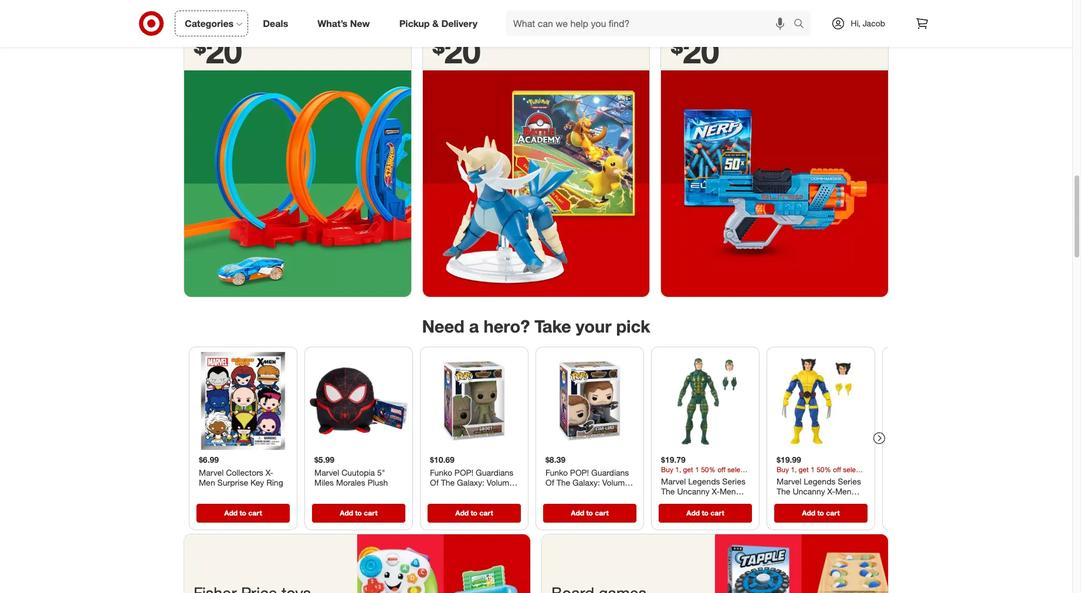 Task type: describe. For each thing, give the bounding box(es) containing it.
cuutopia
[[342, 467, 375, 477]]

pop! for $8.39
[[570, 467, 589, 477]]

5 cart from the left
[[711, 508, 725, 517]]

guardians for funko pop! guardians of the  galaxy: volume 3 - groot
[[476, 467, 514, 477]]

figure inside marvel legends series the uncanny x-men wolverine action figure
[[841, 497, 864, 507]]

- for groot
[[437, 488, 440, 498]]

add to cart button for $6.99 marvel collectors x- men surprise key ring
[[197, 504, 290, 522]]

pick
[[617, 316, 651, 337]]

cart for $6.99 marvel collectors x- men surprise key ring
[[248, 508, 262, 517]]

volume for funko pop! guardians of the  galaxy: volume 3 - groot
[[487, 478, 514, 488]]

men inside $6.99 marvel collectors x- men surprise key ring
[[199, 478, 215, 488]]

the inside marvel legends series the uncanny x-men wolverine action figure
[[777, 486, 791, 496]]

deals
[[263, 17, 288, 29]]

add to cart for $8.39 funko pop! guardians of the  galaxy: volume 3 - star lord
[[571, 508, 609, 517]]

pickup & delivery
[[400, 17, 478, 29]]

$6.99 marvel collectors x- men surprise key ring
[[199, 455, 283, 488]]

multiple
[[661, 497, 690, 507]]

5 add to cart from the left
[[687, 508, 725, 517]]

key
[[251, 478, 264, 488]]

collectors
[[226, 467, 263, 477]]

$5.99
[[315, 455, 335, 465]]

action inside marvel legends series the uncanny x-men multiple man action figure
[[711, 497, 735, 507]]

carousel region
[[184, 307, 991, 535]]

series for marvel legends series the uncanny x-men multiple man action figure
[[723, 476, 746, 486]]

under for pokémon toys
[[432, 23, 466, 38]]

add for $6.99 marvel collectors x- men surprise key ring
[[224, 508, 238, 517]]

marvel legends series the uncanny x-men wolverine action figure image
[[772, 352, 870, 450]]

galaxy: for groot
[[457, 478, 485, 488]]

delivery
[[442, 17, 478, 29]]

add to cart for $10.69 funko pop! guardians of the  galaxy: volume 3 - groot
[[456, 508, 493, 517]]

5 add from the left
[[687, 508, 700, 517]]

What can we help you find? suggestions appear below search field
[[507, 11, 797, 36]]

cart for $5.99 marvel cuutopia 5" miles morales plush
[[364, 508, 378, 517]]

$19.79
[[661, 455, 686, 465]]

funko pop! guardians of the  galaxy: volume 3 - star lord image
[[541, 352, 639, 450]]

legends for action
[[804, 476, 836, 486]]

cart for $8.39 funko pop! guardians of the  galaxy: volume 3 - star lord
[[595, 508, 609, 517]]

figure inside marvel legends series the uncanny x-men multiple man action figure
[[661, 507, 684, 517]]

3 for funko pop! guardians of the  galaxy: volume 3 - groot
[[430, 488, 435, 498]]

hi,
[[851, 18, 861, 28]]

ring
[[267, 478, 283, 488]]

add for $10.69 funko pop! guardians of the  galaxy: volume 3 - groot
[[456, 508, 469, 517]]

search
[[789, 19, 817, 30]]

plush
[[368, 478, 388, 488]]

$5.99 marvel cuutopia 5" miles morales plush
[[315, 455, 388, 488]]

$19.99
[[777, 455, 802, 465]]

need
[[422, 316, 465, 337]]

- for star
[[553, 488, 556, 498]]

surprise
[[218, 478, 248, 488]]

need a hero? take your pick
[[422, 316, 651, 337]]

&
[[433, 17, 439, 29]]

to for $10.69 funko pop! guardians of the  galaxy: volume 3 - groot
[[471, 508, 478, 517]]

5"
[[377, 467, 385, 477]]

to for $5.99 marvel cuutopia 5" miles morales plush
[[355, 508, 362, 517]]

guardians for funko pop! guardians of the  galaxy: volume 3 - star lord
[[592, 467, 629, 477]]

volume for funko pop! guardians of the  galaxy: volume 3 - star lord
[[603, 478, 630, 488]]

hi, jacob
[[851, 18, 886, 28]]

of for groot
[[430, 478, 439, 488]]

legends for man
[[689, 476, 720, 486]]

toys inside pokémon toys under
[[488, 10, 511, 25]]

pokémon
[[432, 10, 484, 25]]

$10.69 funko pop! guardians of the  galaxy: volume 3 - groot
[[430, 455, 514, 498]]

marvel inside $5.99 marvel cuutopia 5" miles morales plush
[[315, 467, 339, 477]]

add to cart for $6.99 marvel collectors x- men surprise key ring
[[224, 508, 262, 517]]

add for $8.39 funko pop! guardians of the  galaxy: volume 3 - star lord
[[571, 508, 585, 517]]

star
[[558, 488, 573, 498]]

funko pop! guardians of the  galaxy: volume 3 - groot image
[[426, 352, 524, 450]]

6 to from the left
[[818, 508, 825, 517]]

wolverine
[[777, 497, 813, 507]]

add to cart button for $10.69 funko pop! guardians of the  galaxy: volume 3 - groot
[[428, 504, 521, 522]]

add to cart button for $5.99 marvel cuutopia 5" miles morales plush
[[312, 504, 406, 522]]

take
[[535, 316, 571, 337]]

search button
[[789, 11, 817, 39]]

$20 for nerf picks under
[[671, 31, 720, 71]]

3 for funko pop! guardians of the  galaxy: volume 3 - star lord
[[546, 488, 550, 498]]



Task type: vqa. For each thing, say whether or not it's contained in the screenshot.
4
no



Task type: locate. For each thing, give the bounding box(es) containing it.
pop! up groot
[[455, 467, 474, 477]]

what's new link
[[308, 11, 385, 36]]

of for star
[[546, 478, 555, 488]]

2 uncanny from the left
[[793, 486, 826, 496]]

1 horizontal spatial volume
[[603, 478, 630, 488]]

new
[[350, 17, 370, 29]]

add for $5.99 marvel cuutopia 5" miles morales plush
[[340, 508, 353, 517]]

2 volume from the left
[[603, 478, 630, 488]]

funko inside $8.39 funko pop! guardians of the  galaxy: volume 3 - star lord
[[546, 467, 568, 477]]

3 add from the left
[[456, 508, 469, 517]]

$20 down 'categories'
[[194, 31, 242, 71]]

2 toys from the left
[[488, 10, 511, 25]]

1 galaxy: from the left
[[457, 478, 485, 488]]

0 horizontal spatial -
[[437, 488, 440, 498]]

uncanny inside marvel legends series the uncanny x-men multiple man action figure
[[678, 486, 710, 496]]

add down morales
[[340, 508, 353, 517]]

2 action from the left
[[815, 497, 839, 507]]

0 horizontal spatial funko
[[430, 467, 453, 477]]

0 horizontal spatial galaxy:
[[457, 478, 485, 488]]

marvel collectors x-men surprise key ring image
[[194, 352, 292, 450]]

under for nerf picks
[[671, 23, 705, 38]]

to down marvel legends series the uncanny x-men wolverine action figure
[[818, 508, 825, 517]]

guardians inside $8.39 funko pop! guardians of the  galaxy: volume 3 - star lord
[[592, 467, 629, 477]]

action inside marvel legends series the uncanny x-men wolverine action figure
[[815, 497, 839, 507]]

1 volume from the left
[[487, 478, 514, 488]]

galaxy: inside "$10.69 funko pop! guardians of the  galaxy: volume 3 - groot"
[[457, 478, 485, 488]]

marvel up multiple
[[661, 476, 686, 486]]

add to cart down lord
[[571, 508, 609, 517]]

- left star
[[553, 488, 556, 498]]

0 horizontal spatial men
[[199, 478, 215, 488]]

add to cart button
[[197, 504, 290, 522], [312, 504, 406, 522], [428, 504, 521, 522], [544, 504, 637, 522], [659, 504, 752, 522], [775, 504, 868, 522]]

0 horizontal spatial uncanny
[[678, 486, 710, 496]]

2 funko from the left
[[546, 467, 568, 477]]

volume inside "$10.69 funko pop! guardians of the  galaxy: volume 3 - groot"
[[487, 478, 514, 488]]

2 horizontal spatial under
[[671, 23, 705, 38]]

0 horizontal spatial 3
[[430, 488, 435, 498]]

uncanny up wolverine
[[793, 486, 826, 496]]

legends inside marvel legends series the uncanny x-men multiple man action figure
[[689, 476, 720, 486]]

2 horizontal spatial x-
[[828, 486, 836, 496]]

1 cart from the left
[[248, 508, 262, 517]]

$8.39
[[546, 455, 566, 465]]

jacob
[[863, 18, 886, 28]]

0 horizontal spatial guardians
[[476, 467, 514, 477]]

$20 down nerf
[[671, 31, 720, 71]]

1 horizontal spatial legends
[[804, 476, 836, 486]]

marvel up wolverine
[[777, 476, 802, 486]]

1 - from the left
[[437, 488, 440, 498]]

legends
[[689, 476, 720, 486], [804, 476, 836, 486]]

under inside hot wheels toys under
[[194, 23, 228, 38]]

to down man
[[702, 508, 709, 517]]

action right wolverine
[[815, 497, 839, 507]]

pickup
[[400, 17, 430, 29]]

legends up wolverine
[[804, 476, 836, 486]]

figure
[[841, 497, 864, 507], [661, 507, 684, 517]]

pokémon toys under
[[432, 10, 511, 38]]

marvel legends series the uncanny x-men multiple man action figure
[[661, 476, 746, 517]]

2 pop! from the left
[[570, 467, 589, 477]]

1 horizontal spatial action
[[815, 497, 839, 507]]

6 add from the left
[[803, 508, 816, 517]]

add down surprise
[[224, 508, 238, 517]]

6 add to cart from the left
[[803, 508, 840, 517]]

uncanny inside marvel legends series the uncanny x-men wolverine action figure
[[793, 486, 826, 496]]

5 to from the left
[[702, 508, 709, 517]]

0 horizontal spatial pop!
[[455, 467, 474, 477]]

marvel up the miles
[[315, 467, 339, 477]]

add to cart down marvel legends series the uncanny x-men wolverine action figure
[[803, 508, 840, 517]]

men inside marvel legends series the uncanny x-men wolverine action figure
[[836, 486, 852, 496]]

funko down the $10.69
[[430, 467, 453, 477]]

the inside $8.39 funko pop! guardians of the  galaxy: volume 3 - star lord
[[557, 478, 571, 488]]

the inside marvel legends series the uncanny x-men multiple man action figure
[[661, 486, 675, 496]]

x- inside marvel legends series the uncanny x-men wolverine action figure
[[828, 486, 836, 496]]

add to cart
[[224, 508, 262, 517], [340, 508, 378, 517], [456, 508, 493, 517], [571, 508, 609, 517], [687, 508, 725, 517], [803, 508, 840, 517]]

1 horizontal spatial men
[[720, 486, 736, 496]]

series for marvel legends series the uncanny x-men wolverine action figure
[[838, 476, 862, 486]]

2 add from the left
[[340, 508, 353, 517]]

add to cart down man
[[687, 508, 725, 517]]

x- for marvel legends series the uncanny x-men multiple man action figure
[[712, 486, 720, 496]]

marvel
[[199, 467, 224, 477], [315, 467, 339, 477], [661, 476, 686, 486], [777, 476, 802, 486]]

to for $8.39 funko pop! guardians of the  galaxy: volume 3 - star lord
[[587, 508, 593, 517]]

galaxy: up lord
[[573, 478, 600, 488]]

pickup & delivery link
[[390, 11, 492, 36]]

6 cart from the left
[[827, 508, 840, 517]]

2 legends from the left
[[804, 476, 836, 486]]

2 guardians from the left
[[592, 467, 629, 477]]

2 $20 from the left
[[432, 31, 481, 71]]

men for wolverine
[[836, 486, 852, 496]]

marvel inside marvel legends series the uncanny x-men multiple man action figure
[[661, 476, 686, 486]]

of down $8.39
[[546, 478, 555, 488]]

2 under from the left
[[432, 23, 466, 38]]

add down lord
[[571, 508, 585, 517]]

lord
[[575, 488, 592, 498]]

cart for $10.69 funko pop! guardians of the  galaxy: volume 3 - groot
[[480, 508, 493, 517]]

0 horizontal spatial legends
[[689, 476, 720, 486]]

add
[[224, 508, 238, 517], [340, 508, 353, 517], [456, 508, 469, 517], [571, 508, 585, 517], [687, 508, 700, 517], [803, 508, 816, 517]]

2 horizontal spatial $20
[[671, 31, 720, 71]]

a
[[469, 316, 479, 337]]

to for $6.99 marvel collectors x- men surprise key ring
[[240, 508, 246, 517]]

x- inside $6.99 marvel collectors x- men surprise key ring
[[266, 467, 274, 477]]

1 action from the left
[[711, 497, 735, 507]]

$10.69
[[430, 455, 455, 465]]

figure right wolverine
[[841, 497, 864, 507]]

3 add to cart from the left
[[456, 508, 493, 517]]

1 toys from the left
[[261, 10, 284, 25]]

pop! inside "$10.69 funko pop! guardians of the  galaxy: volume 3 - groot"
[[455, 467, 474, 477]]

0 horizontal spatial action
[[711, 497, 735, 507]]

galaxy: for star
[[573, 478, 600, 488]]

marvel down $6.99
[[199, 467, 224, 477]]

uncanny for wolverine
[[793, 486, 826, 496]]

toys right delivery
[[488, 10, 511, 25]]

volume inside $8.39 funko pop! guardians of the  galaxy: volume 3 - star lord
[[603, 478, 630, 488]]

morales
[[336, 478, 366, 488]]

3 left groot
[[430, 488, 435, 498]]

$20 for hot wheels toys under
[[194, 31, 242, 71]]

- inside $8.39 funko pop! guardians of the  galaxy: volume 3 - star lord
[[553, 488, 556, 498]]

0 horizontal spatial x-
[[266, 467, 274, 477]]

x-
[[266, 467, 274, 477], [712, 486, 720, 496], [828, 486, 836, 496]]

1 under from the left
[[194, 23, 228, 38]]

to down "$10.69 funko pop! guardians of the  galaxy: volume 3 - groot"
[[471, 508, 478, 517]]

toys
[[261, 10, 284, 25], [488, 10, 511, 25]]

0 horizontal spatial series
[[723, 476, 746, 486]]

1 horizontal spatial uncanny
[[793, 486, 826, 496]]

1 horizontal spatial -
[[553, 488, 556, 498]]

wheels
[[217, 10, 258, 25]]

1 horizontal spatial under
[[432, 23, 466, 38]]

what's
[[318, 17, 348, 29]]

1 horizontal spatial guardians
[[592, 467, 629, 477]]

galaxy: up groot
[[457, 478, 485, 488]]

1 3 from the left
[[430, 488, 435, 498]]

1 horizontal spatial funko
[[546, 467, 568, 477]]

3 $20 from the left
[[671, 31, 720, 71]]

- left groot
[[437, 488, 440, 498]]

add to cart down surprise
[[224, 508, 262, 517]]

funko down $8.39
[[546, 467, 568, 477]]

2 add to cart from the left
[[340, 508, 378, 517]]

add to cart button for $8.39 funko pop! guardians of the  galaxy: volume 3 - star lord
[[544, 504, 637, 522]]

to down surprise
[[240, 508, 246, 517]]

the
[[441, 478, 455, 488], [557, 478, 571, 488], [661, 486, 675, 496], [777, 486, 791, 496]]

$20 for pokémon toys under
[[432, 31, 481, 71]]

1 funko from the left
[[430, 467, 453, 477]]

toys right the wheels
[[261, 10, 284, 25]]

of inside "$10.69 funko pop! guardians of the  galaxy: volume 3 - groot"
[[430, 478, 439, 488]]

under inside the 'nerf picks under'
[[671, 23, 705, 38]]

3 left star
[[546, 488, 550, 498]]

galaxy: inside $8.39 funko pop! guardians of the  galaxy: volume 3 - star lord
[[573, 478, 600, 488]]

groot
[[443, 488, 464, 498]]

0 horizontal spatial of
[[430, 478, 439, 488]]

5 add to cart button from the left
[[659, 504, 752, 522]]

man
[[693, 497, 709, 507]]

to down lord
[[587, 508, 593, 517]]

1 $20 from the left
[[194, 31, 242, 71]]

3 to from the left
[[471, 508, 478, 517]]

2 series from the left
[[838, 476, 862, 486]]

0 horizontal spatial toys
[[261, 10, 284, 25]]

1 uncanny from the left
[[678, 486, 710, 496]]

4 add from the left
[[571, 508, 585, 517]]

of down the $10.69
[[430, 478, 439, 488]]

1 horizontal spatial figure
[[841, 497, 864, 507]]

marvel inside marvel legends series the uncanny x-men wolverine action figure
[[777, 476, 802, 486]]

x- for marvel legends series the uncanny x-men wolverine action figure
[[828, 486, 836, 496]]

the up multiple
[[661, 486, 675, 496]]

miles
[[315, 478, 334, 488]]

add to cart for $5.99 marvel cuutopia 5" miles morales plush
[[340, 508, 378, 517]]

$8.39 funko pop! guardians of the  galaxy: volume 3 - star lord
[[546, 455, 630, 498]]

- inside "$10.69 funko pop! guardians of the  galaxy: volume 3 - groot"
[[437, 488, 440, 498]]

funko for funko pop! guardians of the  galaxy: volume 3 - groot
[[430, 467, 453, 477]]

pop! inside $8.39 funko pop! guardians of the  galaxy: volume 3 - star lord
[[570, 467, 589, 477]]

legends up man
[[689, 476, 720, 486]]

pop! up lord
[[570, 467, 589, 477]]

the up groot
[[441, 478, 455, 488]]

2 galaxy: from the left
[[573, 478, 600, 488]]

galaxy:
[[457, 478, 485, 488], [573, 478, 600, 488]]

3 add to cart button from the left
[[428, 504, 521, 522]]

2 of from the left
[[546, 478, 555, 488]]

under inside pokémon toys under
[[432, 23, 466, 38]]

1 horizontal spatial of
[[546, 478, 555, 488]]

your
[[576, 316, 612, 337]]

funko
[[430, 467, 453, 477], [546, 467, 568, 477]]

series
[[723, 476, 746, 486], [838, 476, 862, 486]]

uncanny for multiple
[[678, 486, 710, 496]]

what's new
[[318, 17, 370, 29]]

men for multiple
[[720, 486, 736, 496]]

of
[[430, 478, 439, 488], [546, 478, 555, 488]]

men inside marvel legends series the uncanny x-men multiple man action figure
[[720, 486, 736, 496]]

4 add to cart button from the left
[[544, 504, 637, 522]]

1 add to cart from the left
[[224, 508, 262, 517]]

to down morales
[[355, 508, 362, 517]]

1 guardians from the left
[[476, 467, 514, 477]]

the up wolverine
[[777, 486, 791, 496]]

2 cart from the left
[[364, 508, 378, 517]]

marvel legends series the uncanny x-men wolverine action figure
[[777, 476, 864, 507]]

add down wolverine
[[803, 508, 816, 517]]

1 pop! from the left
[[455, 467, 474, 477]]

1 horizontal spatial galaxy:
[[573, 478, 600, 488]]

nerf
[[671, 10, 703, 25]]

nerf picks under
[[671, 10, 736, 38]]

categories link
[[175, 11, 248, 36]]

marvel legends series the uncanny x-men multiple man action figure image
[[657, 352, 755, 450]]

1 add to cart button from the left
[[197, 504, 290, 522]]

0 horizontal spatial $20
[[194, 31, 242, 71]]

0 horizontal spatial figure
[[661, 507, 684, 517]]

men
[[199, 478, 215, 488], [720, 486, 736, 496], [836, 486, 852, 496]]

add down man
[[687, 508, 700, 517]]

action right man
[[711, 497, 735, 507]]

cart
[[248, 508, 262, 517], [364, 508, 378, 517], [480, 508, 493, 517], [595, 508, 609, 517], [711, 508, 725, 517], [827, 508, 840, 517]]

1 horizontal spatial toys
[[488, 10, 511, 25]]

4 to from the left
[[587, 508, 593, 517]]

series inside marvel legends series the uncanny x-men multiple man action figure
[[723, 476, 746, 486]]

hot
[[194, 10, 213, 25]]

1 horizontal spatial series
[[838, 476, 862, 486]]

3
[[430, 488, 435, 498], [546, 488, 550, 498]]

marvel cuutopia 5" miles morales plush image
[[310, 352, 408, 450]]

4 add to cart from the left
[[571, 508, 609, 517]]

3 cart from the left
[[480, 508, 493, 517]]

1 to from the left
[[240, 508, 246, 517]]

the up star
[[557, 478, 571, 488]]

uncanny up man
[[678, 486, 710, 496]]

picks
[[706, 10, 736, 25]]

0 horizontal spatial under
[[194, 23, 228, 38]]

hot wheels toys under
[[194, 10, 284, 38]]

toys inside hot wheels toys under
[[261, 10, 284, 25]]

uncanny
[[678, 486, 710, 496], [793, 486, 826, 496]]

add to cart down groot
[[456, 508, 493, 517]]

categories
[[185, 17, 234, 29]]

6 add to cart button from the left
[[775, 504, 868, 522]]

guardians
[[476, 467, 514, 477], [592, 467, 629, 477]]

funko for funko pop! guardians of the  galaxy: volume 3 - star lord
[[546, 467, 568, 477]]

figure down multiple
[[661, 507, 684, 517]]

1 horizontal spatial x-
[[712, 486, 720, 496]]

2 horizontal spatial men
[[836, 486, 852, 496]]

pop!
[[455, 467, 474, 477], [570, 467, 589, 477]]

2 - from the left
[[553, 488, 556, 498]]

to
[[240, 508, 246, 517], [355, 508, 362, 517], [471, 508, 478, 517], [587, 508, 593, 517], [702, 508, 709, 517], [818, 508, 825, 517]]

add to cart down morales
[[340, 508, 378, 517]]

hero?
[[484, 316, 530, 337]]

3 inside $8.39 funko pop! guardians of the  galaxy: volume 3 - star lord
[[546, 488, 550, 498]]

$20 down delivery
[[432, 31, 481, 71]]

$6.99
[[199, 455, 219, 465]]

of inside $8.39 funko pop! guardians of the  galaxy: volume 3 - star lord
[[546, 478, 555, 488]]

2 3 from the left
[[546, 488, 550, 498]]

pop! for $10.69
[[455, 467, 474, 477]]

1 legends from the left
[[689, 476, 720, 486]]

1 of from the left
[[430, 478, 439, 488]]

1 horizontal spatial $20
[[432, 31, 481, 71]]

1 series from the left
[[723, 476, 746, 486]]

action
[[711, 497, 735, 507], [815, 497, 839, 507]]

series inside marvel legends series the uncanny x-men wolverine action figure
[[838, 476, 862, 486]]

deals link
[[253, 11, 303, 36]]

the inside "$10.69 funko pop! guardians of the  galaxy: volume 3 - groot"
[[441, 478, 455, 488]]

1 horizontal spatial 3
[[546, 488, 550, 498]]

4 cart from the left
[[595, 508, 609, 517]]

under
[[194, 23, 228, 38], [432, 23, 466, 38], [671, 23, 705, 38]]

2 to from the left
[[355, 508, 362, 517]]

-
[[437, 488, 440, 498], [553, 488, 556, 498]]

0 horizontal spatial volume
[[487, 478, 514, 488]]

funko inside "$10.69 funko pop! guardians of the  galaxy: volume 3 - groot"
[[430, 467, 453, 477]]

add down groot
[[456, 508, 469, 517]]

$20
[[194, 31, 242, 71], [432, 31, 481, 71], [671, 31, 720, 71]]

x- inside marvel legends series the uncanny x-men multiple man action figure
[[712, 486, 720, 496]]

3 inside "$10.69 funko pop! guardians of the  galaxy: volume 3 - groot"
[[430, 488, 435, 498]]

guardians inside "$10.69 funko pop! guardians of the  galaxy: volume 3 - groot"
[[476, 467, 514, 477]]

3 under from the left
[[671, 23, 705, 38]]

2 add to cart button from the left
[[312, 504, 406, 522]]

1 add from the left
[[224, 508, 238, 517]]

volume
[[487, 478, 514, 488], [603, 478, 630, 488]]

1 horizontal spatial pop!
[[570, 467, 589, 477]]

legends inside marvel legends series the uncanny x-men wolverine action figure
[[804, 476, 836, 486]]

marvel inside $6.99 marvel collectors x- men surprise key ring
[[199, 467, 224, 477]]



